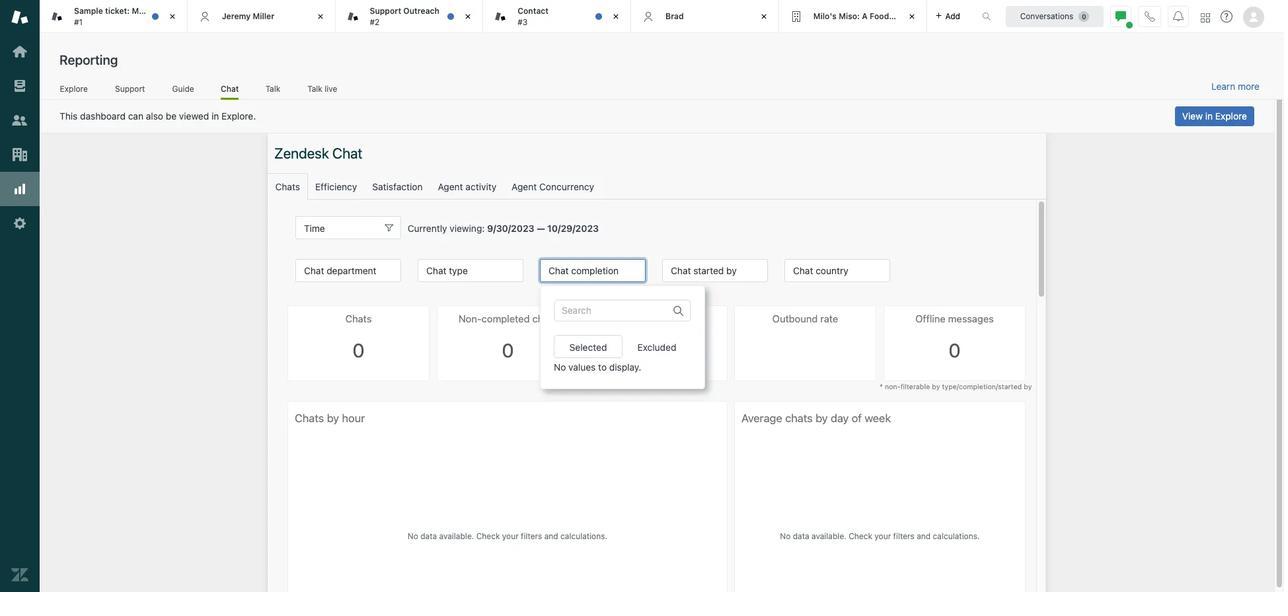 Task type: describe. For each thing, give the bounding box(es) containing it.
jeremy miller
[[222, 11, 275, 21]]

organizations image
[[11, 146, 28, 163]]

chat
[[221, 84, 239, 94]]

close image for contact
[[610, 10, 623, 23]]

outreach
[[404, 6, 440, 16]]

jeremy
[[222, 11, 251, 21]]

jeremy miller tab
[[188, 0, 336, 33]]

the
[[154, 6, 166, 16]]

guide
[[172, 84, 194, 94]]

conversations
[[1021, 11, 1074, 21]]

talk live link
[[307, 84, 338, 98]]

add
[[946, 11, 961, 21]]

views image
[[11, 77, 28, 95]]

talk link
[[265, 84, 281, 98]]

reporting image
[[11, 181, 28, 198]]

close image for milo's miso: a foodlez subsidiary
[[906, 10, 919, 23]]

button displays agent's chat status as online. image
[[1116, 11, 1127, 21]]

talk for talk
[[266, 84, 281, 94]]

2 close image from the left
[[462, 10, 475, 23]]

support for support
[[115, 84, 145, 94]]

this dashboard can also be viewed in explore.
[[60, 110, 256, 122]]

explore.
[[222, 110, 256, 122]]

live
[[325, 84, 337, 94]]

close image for brad
[[758, 10, 771, 23]]

sample
[[74, 6, 103, 16]]

milo's miso: a foodlez subsidiary tab
[[779, 0, 944, 33]]

get help image
[[1221, 11, 1233, 22]]

support for support outreach #2
[[370, 6, 401, 16]]

subsidiary
[[903, 11, 944, 21]]

notifications image
[[1174, 11, 1184, 21]]

tab containing sample ticket: meet the ticket
[[40, 0, 190, 33]]

miso:
[[839, 11, 860, 21]]

learn more
[[1212, 81, 1260, 92]]

brad
[[666, 11, 684, 21]]

sample ticket: meet the ticket #1
[[74, 6, 190, 27]]

support outreach #2
[[370, 6, 440, 27]]

contact
[[518, 6, 549, 16]]

support link
[[115, 84, 146, 98]]

ticket
[[168, 6, 190, 16]]

view in explore button
[[1175, 106, 1255, 126]]

meet
[[132, 6, 151, 16]]

foodlez
[[870, 11, 901, 21]]



Task type: locate. For each thing, give the bounding box(es) containing it.
0 horizontal spatial talk
[[266, 84, 281, 94]]

tab containing support outreach
[[336, 0, 483, 33]]

1 horizontal spatial explore
[[1216, 110, 1248, 122]]

3 close image from the left
[[758, 10, 771, 23]]

customers image
[[11, 112, 28, 129]]

view
[[1183, 110, 1203, 122]]

3 tab from the left
[[483, 0, 631, 33]]

#2
[[370, 17, 380, 27]]

talk
[[266, 84, 281, 94], [308, 84, 323, 94]]

reporting
[[60, 52, 118, 67]]

more
[[1238, 81, 1260, 92]]

add button
[[927, 0, 969, 32]]

this
[[60, 110, 78, 122]]

0 vertical spatial explore
[[60, 84, 88, 94]]

close image
[[314, 10, 327, 23], [462, 10, 475, 23], [758, 10, 771, 23], [906, 10, 919, 23]]

1 horizontal spatial close image
[[610, 10, 623, 23]]

support up can
[[115, 84, 145, 94]]

close image right 'meet' at the top of the page
[[166, 10, 179, 23]]

admin image
[[11, 215, 28, 232]]

in inside button
[[1206, 110, 1213, 122]]

close image left brad at right top
[[610, 10, 623, 23]]

0 horizontal spatial close image
[[166, 10, 179, 23]]

be
[[166, 110, 177, 122]]

1 tab from the left
[[40, 0, 190, 33]]

zendesk products image
[[1201, 13, 1211, 22]]

close image right outreach
[[462, 10, 475, 23]]

support
[[370, 6, 401, 16], [115, 84, 145, 94]]

miller
[[253, 11, 275, 21]]

support up the '#2'
[[370, 6, 401, 16]]

view in explore
[[1183, 110, 1248, 122]]

viewed
[[179, 110, 209, 122]]

1 horizontal spatial talk
[[308, 84, 323, 94]]

2 talk from the left
[[308, 84, 323, 94]]

contact #3
[[518, 6, 549, 27]]

ticket:
[[105, 6, 130, 16]]

#1
[[74, 17, 83, 27]]

explore up this
[[60, 84, 88, 94]]

1 vertical spatial support
[[115, 84, 145, 94]]

1 horizontal spatial in
[[1206, 110, 1213, 122]]

zendesk image
[[11, 567, 28, 584]]

in right viewed
[[212, 110, 219, 122]]

1 horizontal spatial support
[[370, 6, 401, 16]]

close image left milo's
[[758, 10, 771, 23]]

4 close image from the left
[[906, 10, 919, 23]]

0 horizontal spatial in
[[212, 110, 219, 122]]

0 vertical spatial support
[[370, 6, 401, 16]]

explore link
[[60, 84, 88, 98]]

close image
[[166, 10, 179, 23], [610, 10, 623, 23]]

close image inside jeremy miller tab
[[314, 10, 327, 23]]

talk live
[[308, 84, 337, 94]]

conversations button
[[1006, 6, 1104, 27]]

in
[[212, 110, 219, 122], [1206, 110, 1213, 122]]

1 close image from the left
[[314, 10, 327, 23]]

2 tab from the left
[[336, 0, 483, 33]]

close image for sample ticket: meet the ticket
[[166, 10, 179, 23]]

main element
[[0, 0, 40, 592]]

a
[[862, 11, 868, 21]]

tab
[[40, 0, 190, 33], [336, 0, 483, 33], [483, 0, 631, 33]]

1 talk from the left
[[266, 84, 281, 94]]

dashboard
[[80, 110, 126, 122]]

chat link
[[221, 84, 239, 100]]

1 in from the left
[[212, 110, 219, 122]]

close image for jeremy miller
[[314, 10, 327, 23]]

close image right foodlez
[[906, 10, 919, 23]]

2 in from the left
[[1206, 110, 1213, 122]]

explore down learn more link
[[1216, 110, 1248, 122]]

#3
[[518, 17, 528, 27]]

tab containing contact
[[483, 0, 631, 33]]

milo's
[[814, 11, 837, 21]]

learn
[[1212, 81, 1236, 92]]

can
[[128, 110, 143, 122]]

talk left live
[[308, 84, 323, 94]]

support inside support outreach #2
[[370, 6, 401, 16]]

0 horizontal spatial support
[[115, 84, 145, 94]]

explore
[[60, 84, 88, 94], [1216, 110, 1248, 122]]

guide link
[[172, 84, 194, 98]]

tabs tab list
[[40, 0, 969, 33]]

explore inside button
[[1216, 110, 1248, 122]]

learn more link
[[1212, 81, 1260, 93]]

also
[[146, 110, 163, 122]]

talk for talk live
[[308, 84, 323, 94]]

close image inside brad tab
[[758, 10, 771, 23]]

brad tab
[[631, 0, 779, 33]]

1 close image from the left
[[166, 10, 179, 23]]

in right view
[[1206, 110, 1213, 122]]

close image left the '#2'
[[314, 10, 327, 23]]

get started image
[[11, 43, 28, 60]]

2 close image from the left
[[610, 10, 623, 23]]

talk right chat
[[266, 84, 281, 94]]

milo's miso: a foodlez subsidiary
[[814, 11, 944, 21]]

1 vertical spatial explore
[[1216, 110, 1248, 122]]

zendesk support image
[[11, 9, 28, 26]]

0 horizontal spatial explore
[[60, 84, 88, 94]]

close image inside the milo's miso: a foodlez subsidiary tab
[[906, 10, 919, 23]]



Task type: vqa. For each thing, say whether or not it's contained in the screenshot.
Close icon in the #1 tab
no



